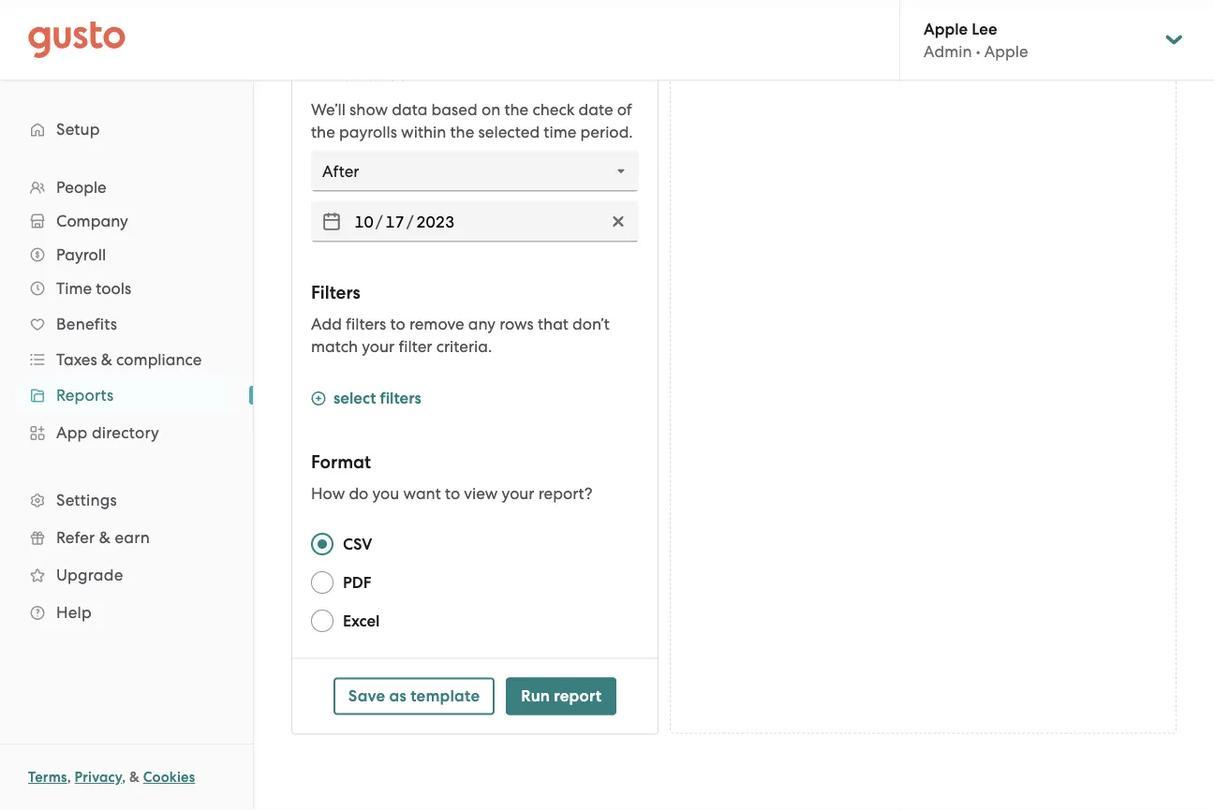 Task type: describe. For each thing, give the bounding box(es) containing it.
run report button
[[506, 678, 617, 716]]

0 horizontal spatial the
[[311, 123, 335, 142]]

privacy link
[[75, 769, 122, 786]]

privacy
[[75, 769, 122, 786]]

& for compliance
[[101, 350, 112, 369]]

module__icon___go7vc image
[[311, 392, 326, 407]]

2 vertical spatial &
[[129, 769, 140, 786]]

payroll button
[[19, 238, 234, 272]]

view
[[464, 485, 498, 504]]

settings
[[56, 491, 117, 510]]

time tools
[[56, 279, 131, 298]]

benefits
[[56, 315, 117, 334]]

company
[[56, 212, 128, 231]]

select filters
[[334, 390, 422, 409]]

pdf
[[343, 574, 372, 593]]

to inside 'add filters to remove any rows that don't match your filter criteria.'
[[390, 315, 405, 334]]

time period
[[311, 64, 409, 86]]

run report
[[521, 687, 602, 707]]

within
[[401, 123, 446, 142]]

filters for add
[[346, 315, 386, 334]]

period
[[356, 64, 409, 86]]

1 horizontal spatial to
[[445, 485, 460, 504]]

2 / from the left
[[407, 213, 414, 232]]

filters for select
[[380, 390, 422, 409]]

company button
[[19, 204, 234, 238]]

filter
[[399, 338, 432, 357]]

Month (mm) field
[[352, 208, 376, 238]]

settings link
[[19, 483, 234, 517]]

how
[[311, 485, 345, 504]]

run
[[521, 687, 550, 707]]

csv
[[343, 536, 372, 555]]

period.
[[581, 123, 633, 142]]

tools
[[96, 279, 131, 298]]

upgrade link
[[19, 558, 234, 592]]

format
[[311, 453, 371, 474]]

terms , privacy , & cookies
[[28, 769, 195, 786]]

list containing people
[[0, 171, 253, 632]]

apple lee admin • apple
[[924, 19, 1028, 61]]

select filters button
[[311, 388, 422, 413]]

1 horizontal spatial the
[[450, 123, 474, 142]]

help
[[56, 603, 92, 622]]

setup link
[[19, 112, 234, 146]]

people
[[56, 178, 107, 197]]

add
[[311, 315, 342, 334]]

upgrade
[[56, 566, 123, 585]]

PDF radio
[[311, 573, 334, 595]]

terms
[[28, 769, 67, 786]]

do
[[349, 485, 369, 504]]

Year (yyyy) field
[[414, 208, 457, 238]]

time for time tools
[[56, 279, 92, 298]]

that
[[538, 315, 569, 334]]

gusto navigation element
[[0, 81, 253, 662]]

cookies
[[143, 769, 195, 786]]

criteria.
[[436, 338, 492, 357]]

cookies button
[[143, 766, 195, 789]]

admin
[[924, 42, 972, 61]]

•
[[976, 42, 981, 61]]

how do you want to view your report?
[[311, 485, 593, 504]]

earn
[[115, 528, 150, 547]]

taxes & compliance
[[56, 350, 202, 369]]

CSV radio
[[311, 534, 334, 557]]

1 vertical spatial apple
[[985, 42, 1028, 61]]

report
[[554, 687, 602, 707]]

0 vertical spatial apple
[[924, 19, 968, 38]]

app
[[56, 424, 88, 442]]

refer
[[56, 528, 95, 547]]

compliance
[[116, 350, 202, 369]]

as
[[389, 687, 407, 707]]

help link
[[19, 596, 234, 630]]

time for time period
[[311, 64, 351, 86]]

1 , from the left
[[67, 769, 71, 786]]

don't
[[573, 315, 610, 334]]

1 / from the left
[[376, 213, 383, 232]]



Task type: locate. For each thing, give the bounding box(es) containing it.
& left cookies button
[[129, 769, 140, 786]]

refer & earn
[[56, 528, 150, 547]]

& inside dropdown button
[[101, 350, 112, 369]]

reports link
[[19, 379, 234, 412]]

1 horizontal spatial your
[[502, 485, 535, 504]]

filters
[[311, 283, 361, 304]]

/ right month (mm) field
[[407, 213, 414, 232]]

,
[[67, 769, 71, 786], [122, 769, 126, 786]]

app directory
[[56, 424, 159, 442]]

data
[[392, 101, 428, 119]]

Day (dd) field
[[383, 208, 407, 238]]

your inside 'add filters to remove any rows that don't match your filter criteria.'
[[362, 338, 395, 357]]

the up "selected"
[[505, 101, 529, 119]]

& for earn
[[99, 528, 111, 547]]

payrolls
[[339, 123, 397, 142]]

template
[[411, 687, 480, 707]]

1 vertical spatial time
[[56, 279, 92, 298]]

filters inside 'add filters to remove any rows that don't match your filter criteria.'
[[346, 315, 386, 334]]

we'll
[[311, 101, 346, 119]]

0 vertical spatial to
[[390, 315, 405, 334]]

0 vertical spatial filters
[[346, 315, 386, 334]]

match
[[311, 338, 358, 357]]

your left filter
[[362, 338, 395, 357]]

taxes & compliance button
[[19, 343, 234, 377]]

remove
[[409, 315, 464, 334]]

list
[[0, 171, 253, 632]]

time
[[544, 123, 577, 142]]

filters
[[346, 315, 386, 334], [380, 390, 422, 409]]

of
[[617, 101, 632, 119]]

0 vertical spatial &
[[101, 350, 112, 369]]

you
[[372, 485, 399, 504]]

1 horizontal spatial ,
[[122, 769, 126, 786]]

save as template
[[348, 687, 480, 707]]

1 horizontal spatial apple
[[985, 42, 1028, 61]]

to up filter
[[390, 315, 405, 334]]

taxes
[[56, 350, 97, 369]]

excel
[[343, 612, 380, 632]]

add filters to remove any rows that don't match your filter criteria.
[[311, 315, 610, 357]]

time inside dropdown button
[[56, 279, 92, 298]]

0 horizontal spatial to
[[390, 315, 405, 334]]

to left view
[[445, 485, 460, 504]]

apple up the admin
[[924, 19, 968, 38]]

1 horizontal spatial time
[[311, 64, 351, 86]]

to
[[390, 315, 405, 334], [445, 485, 460, 504]]

0 vertical spatial time
[[311, 64, 351, 86]]

0 horizontal spatial ,
[[67, 769, 71, 786]]

2 horizontal spatial the
[[505, 101, 529, 119]]

time tools button
[[19, 272, 234, 305]]

save
[[348, 687, 385, 707]]

select
[[334, 390, 376, 409]]

the down based on the left top of page
[[450, 123, 474, 142]]

home image
[[28, 21, 126, 59]]

show
[[350, 101, 388, 119]]

0 vertical spatial your
[[362, 338, 395, 357]]

, left privacy link
[[67, 769, 71, 786]]

on
[[482, 101, 501, 119]]

setup
[[56, 120, 100, 139]]

time
[[311, 64, 351, 86], [56, 279, 92, 298]]

1 vertical spatial filters
[[380, 390, 422, 409]]

0 horizontal spatial apple
[[924, 19, 968, 38]]

benefits link
[[19, 307, 234, 341]]

rows
[[500, 315, 534, 334]]

any
[[468, 315, 496, 334]]

terms link
[[28, 769, 67, 786]]

1 vertical spatial &
[[99, 528, 111, 547]]

report?
[[539, 485, 593, 504]]

, left cookies button
[[122, 769, 126, 786]]

app directory link
[[19, 416, 234, 450]]

0 horizontal spatial /
[[376, 213, 383, 232]]

time up we'll
[[311, 64, 351, 86]]

payroll
[[56, 245, 106, 264]]

check
[[533, 101, 575, 119]]

directory
[[92, 424, 159, 442]]

selected
[[478, 123, 540, 142]]

0 horizontal spatial time
[[56, 279, 92, 298]]

date
[[579, 101, 613, 119]]

1 horizontal spatial /
[[407, 213, 414, 232]]

refer & earn link
[[19, 521, 234, 555]]

/
[[376, 213, 383, 232], [407, 213, 414, 232]]

/ left year (yyyy) field
[[376, 213, 383, 232]]

the down we'll
[[311, 123, 335, 142]]

reports
[[56, 386, 114, 405]]

your
[[362, 338, 395, 357], [502, 485, 535, 504]]

your right view
[[502, 485, 535, 504]]

people button
[[19, 171, 234, 204]]

1 vertical spatial your
[[502, 485, 535, 504]]

& left earn
[[99, 528, 111, 547]]

we'll show data based on the check date of the payrolls within the selected time period.
[[311, 101, 633, 142]]

Excel radio
[[311, 611, 334, 633]]

based
[[432, 101, 478, 119]]

apple right •
[[985, 42, 1028, 61]]

2 , from the left
[[122, 769, 126, 786]]

0 horizontal spatial your
[[362, 338, 395, 357]]

filters up match
[[346, 315, 386, 334]]

save as template button
[[333, 678, 495, 716]]

the
[[505, 101, 529, 119], [311, 123, 335, 142], [450, 123, 474, 142]]

lee
[[972, 19, 998, 38]]

1 vertical spatial to
[[445, 485, 460, 504]]

& right 'taxes'
[[101, 350, 112, 369]]

time down payroll
[[56, 279, 92, 298]]

filters right the select
[[380, 390, 422, 409]]

want
[[403, 485, 441, 504]]

apple
[[924, 19, 968, 38], [985, 42, 1028, 61]]

&
[[101, 350, 112, 369], [99, 528, 111, 547], [129, 769, 140, 786]]

filters inside button
[[380, 390, 422, 409]]



Task type: vqa. For each thing, say whether or not it's contained in the screenshot.
Filters at left top
yes



